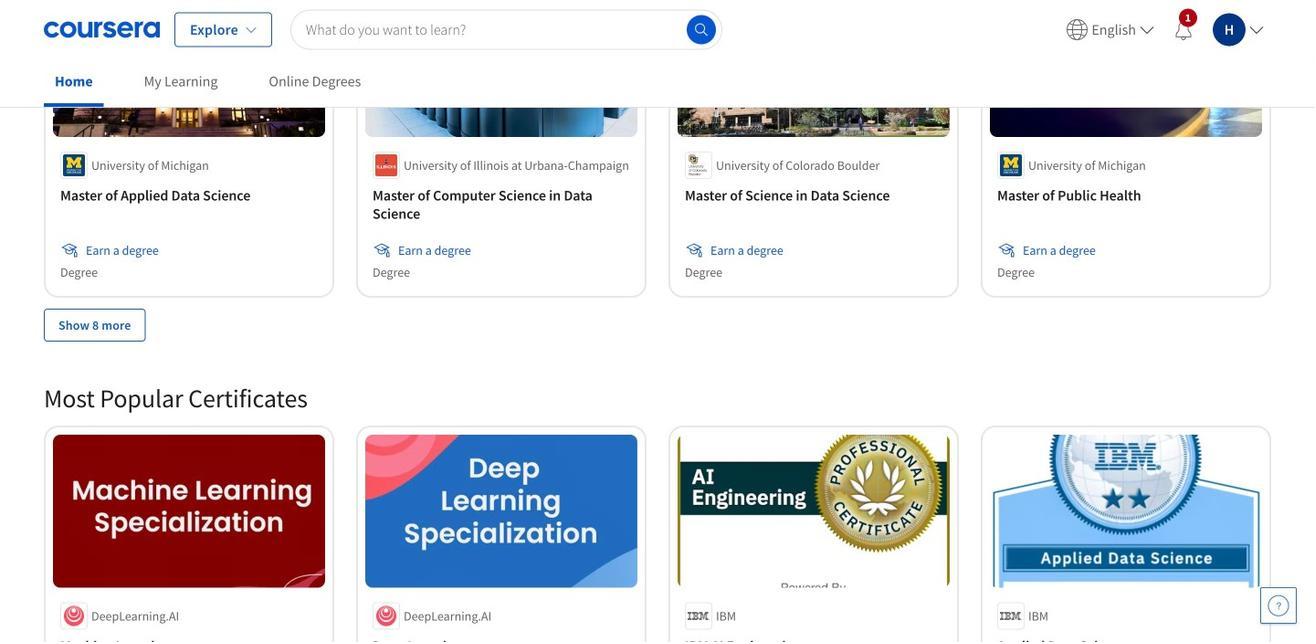 Task type: vqa. For each thing, say whether or not it's contained in the screenshot.
Most Popular Certificates Collection element
yes



Task type: describe. For each thing, give the bounding box(es) containing it.
most popular certificates collection element
[[33, 352, 1283, 642]]

What do you want to learn? text field
[[290, 10, 723, 50]]



Task type: locate. For each thing, give the bounding box(es) containing it.
coursera image
[[44, 15, 160, 44]]

None search field
[[290, 10, 723, 50]]

earn your degree collection element
[[33, 0, 1283, 371]]

help center image
[[1268, 595, 1290, 617]]

menu
[[1059, 0, 1272, 59]]



